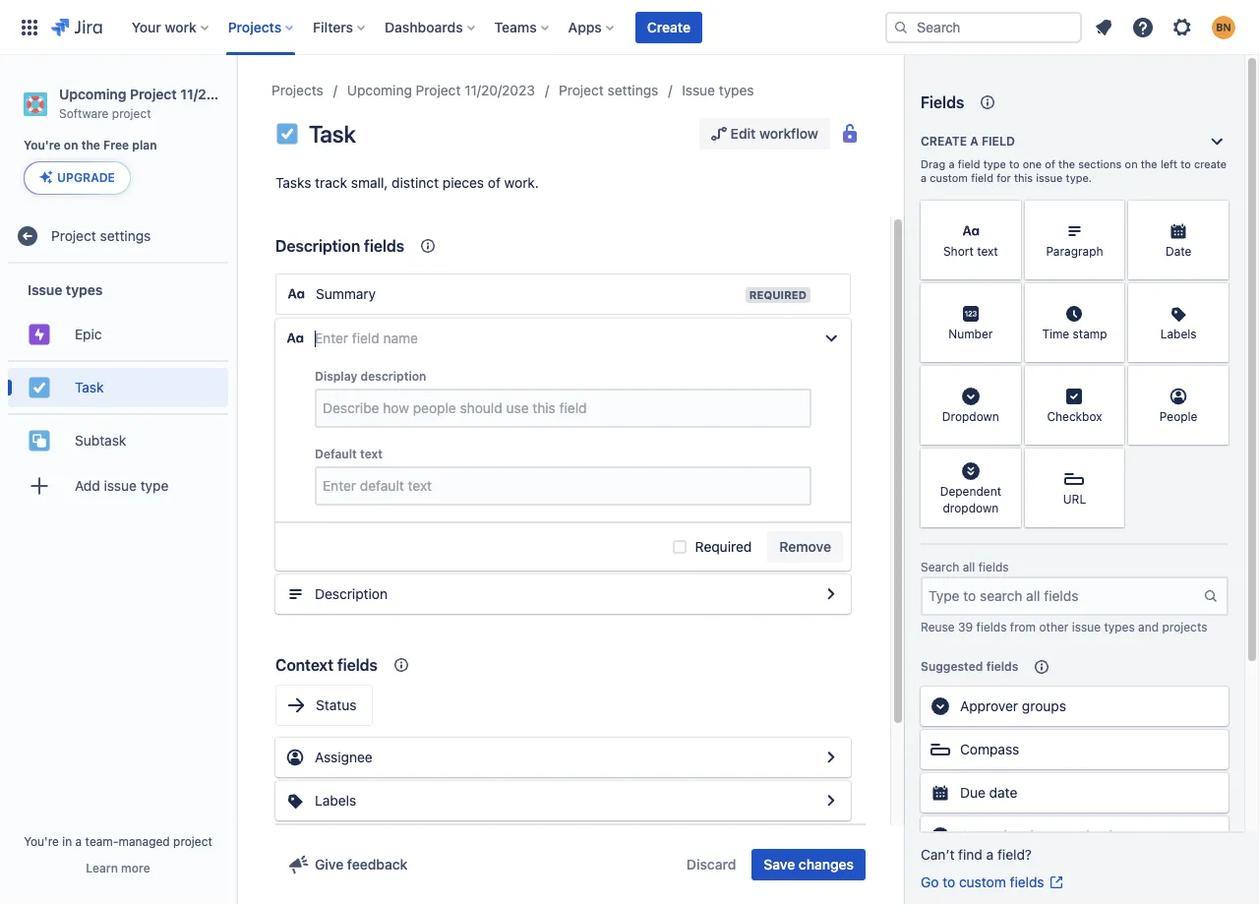 Task type: describe. For each thing, give the bounding box(es) containing it.
0 vertical spatial required
[[750, 288, 807, 301]]

more information image for dependent dropdown
[[995, 451, 1019, 474]]

filters button
[[307, 11, 373, 43]]

labels inside button
[[315, 792, 356, 809]]

suggested
[[921, 659, 983, 674]]

save changes button
[[752, 849, 866, 881]]

tasks track small, distinct pieces of work.
[[276, 174, 539, 191]]

more information about the fields image
[[976, 91, 1000, 114]]

context
[[276, 656, 334, 674]]

learn more button
[[86, 861, 150, 877]]

1 horizontal spatial labels
[[1161, 327, 1197, 342]]

upcoming for upcoming project 11/20/2023 software project
[[59, 86, 126, 102]]

your work
[[132, 18, 197, 35]]

groups
[[1022, 698, 1067, 714]]

group containing issue types
[[8, 264, 228, 518]]

issue type icon image
[[276, 122, 299, 146]]

due date
[[960, 784, 1018, 801]]

description
[[361, 369, 426, 384]]

Search field
[[886, 11, 1082, 43]]

go to custom fields
[[921, 874, 1045, 890]]

create a field
[[921, 134, 1015, 149]]

workflow
[[760, 125, 819, 142]]

project down dashboards popup button
[[416, 82, 461, 98]]

upcoming project 11/20/2023 link
[[347, 79, 535, 102]]

create
[[1195, 157, 1227, 170]]

1 horizontal spatial project
[[173, 834, 212, 849]]

subtask link
[[8, 421, 228, 461]]

add issue type button
[[8, 467, 228, 506]]

fields left this link will be opened in a new tab icon
[[1010, 874, 1045, 890]]

go
[[921, 874, 939, 890]]

dependent
[[940, 484, 1002, 499]]

drag a field type to one of the sections on the left to create a custom field for this issue type.
[[921, 157, 1227, 184]]

free
[[103, 138, 129, 153]]

more information image for dropdown
[[995, 368, 1019, 392]]

you're on the free plan
[[24, 138, 157, 153]]

sections
[[1079, 157, 1122, 170]]

one
[[1023, 157, 1042, 170]]

work
[[165, 18, 197, 35]]

categorization
[[1038, 827, 1129, 844]]

types for issue types link
[[719, 82, 754, 98]]

upcoming for upcoming project 11/20/2023
[[347, 82, 412, 98]]

filters
[[313, 18, 353, 35]]

approver groups button
[[921, 687, 1229, 726]]

text for default text
[[360, 447, 383, 461]]

your
[[132, 18, 161, 35]]

0 horizontal spatial issue
[[28, 281, 62, 298]]

fields left more information about the suggested fields icon
[[987, 659, 1019, 674]]

fields right 39 on the right of page
[[977, 620, 1007, 635]]

your work button
[[126, 11, 216, 43]]

upcoming project 11/20/2023
[[347, 82, 535, 98]]

find
[[959, 846, 983, 863]]

2 horizontal spatial the
[[1141, 157, 1158, 170]]

projects button
[[222, 11, 301, 43]]

more information image for date
[[1203, 203, 1227, 226]]

type inside drag a field type to one of the sections on the left to create a custom field for this issue type.
[[984, 157, 1006, 170]]

give feedback button
[[276, 849, 420, 881]]

issue inside drag a field type to one of the sections on the left to create a custom field for this issue type.
[[1036, 171, 1063, 184]]

summary
[[316, 285, 376, 302]]

operational
[[960, 827, 1034, 844]]

on inside drag a field type to one of the sections on the left to create a custom field for this issue type.
[[1125, 157, 1138, 170]]

project down apps
[[559, 82, 604, 98]]

appswitcher icon image
[[18, 15, 41, 39]]

go to custom fields link
[[921, 873, 1064, 892]]

description for description
[[315, 585, 388, 602]]

more information image for number
[[995, 285, 1019, 309]]

operational categorization
[[960, 827, 1129, 844]]

1 horizontal spatial the
[[1059, 157, 1075, 170]]

add issue type image
[[28, 475, 51, 498]]

1 horizontal spatial task
[[309, 120, 356, 148]]

project inside the upcoming project 11/20/2023 software project
[[112, 106, 151, 121]]

11/20/2023 for upcoming project 11/20/2023 software project
[[180, 86, 254, 102]]

1 vertical spatial issue types
[[28, 281, 103, 298]]

0 horizontal spatial of
[[488, 174, 501, 191]]

close field configuration image
[[820, 327, 843, 350]]

due date button
[[921, 773, 1229, 813]]

dashboards button
[[379, 11, 483, 43]]

Type to search all fields text field
[[923, 579, 1203, 614]]

approver groups
[[960, 698, 1067, 714]]

open field configuration image for labels
[[820, 789, 843, 813]]

display description
[[315, 369, 426, 384]]

of inside drag a field type to one of the sections on the left to create a custom field for this issue type.
[[1045, 157, 1056, 170]]

project inside the upcoming project 11/20/2023 software project
[[130, 86, 177, 102]]

you're for you're in a team-managed project
[[24, 834, 59, 849]]

upgrade button
[[25, 163, 130, 194]]

0 horizontal spatial on
[[64, 138, 78, 153]]

more information image for people
[[1203, 368, 1227, 392]]

reuse
[[921, 620, 955, 635]]

project down upgrade button
[[51, 227, 96, 244]]

discard button
[[675, 849, 748, 881]]

dropdown
[[942, 410, 1000, 425]]

notifications image
[[1092, 15, 1116, 39]]

text for short text
[[977, 244, 998, 259]]

field for create
[[982, 134, 1015, 149]]

2 horizontal spatial to
[[1181, 157, 1191, 170]]

left
[[1161, 157, 1178, 170]]

assignee
[[315, 749, 373, 766]]

short text
[[944, 244, 998, 259]]

display
[[315, 369, 358, 384]]

Display description field
[[317, 391, 810, 426]]

task link
[[8, 368, 228, 408]]

1 vertical spatial required
[[695, 538, 752, 555]]

all
[[963, 560, 975, 575]]

Default text field
[[317, 468, 810, 504]]

1 vertical spatial project settings
[[51, 227, 151, 244]]

time
[[1042, 327, 1070, 342]]

software
[[59, 106, 109, 121]]

upgrade
[[57, 171, 115, 185]]

2 horizontal spatial issue
[[1072, 620, 1101, 635]]

epic link
[[8, 315, 228, 355]]

more information image for short text
[[995, 203, 1019, 226]]

create for create a field
[[921, 134, 967, 149]]

can't
[[921, 846, 955, 863]]

number
[[949, 327, 993, 342]]

0 horizontal spatial the
[[81, 138, 100, 153]]

compass
[[960, 741, 1020, 758]]

remove button
[[768, 531, 843, 563]]

0 horizontal spatial project settings link
[[8, 217, 228, 256]]

fields
[[921, 93, 965, 111]]

dropdown
[[943, 501, 999, 516]]

date
[[990, 784, 1018, 801]]

a down "drag"
[[921, 171, 927, 184]]

assignee button
[[276, 738, 851, 777]]

more information image for time stamp
[[1099, 285, 1123, 309]]

learn
[[86, 861, 118, 876]]

managed
[[119, 834, 170, 849]]

teams button
[[489, 11, 557, 43]]

types for group containing issue types
[[66, 281, 103, 298]]



Task type: locate. For each thing, give the bounding box(es) containing it.
open field configuration image for description
[[820, 583, 843, 606]]

0 horizontal spatial labels
[[315, 792, 356, 809]]

status
[[316, 697, 357, 713]]

labels down assignee
[[315, 792, 356, 809]]

1 horizontal spatial issue
[[1036, 171, 1063, 184]]

the
[[81, 138, 100, 153], [1059, 157, 1075, 170], [1141, 157, 1158, 170]]

1 vertical spatial on
[[1125, 157, 1138, 170]]

a right in
[[75, 834, 82, 849]]

0 vertical spatial project settings
[[559, 82, 659, 98]]

1 vertical spatial create
[[921, 134, 967, 149]]

field for drag
[[958, 157, 981, 170]]

work.
[[504, 174, 539, 191]]

projects inside dropdown button
[[228, 18, 282, 35]]

1 vertical spatial text
[[360, 447, 383, 461]]

issue right other
[[1072, 620, 1101, 635]]

1 vertical spatial project settings link
[[8, 217, 228, 256]]

0 vertical spatial project
[[112, 106, 151, 121]]

0 horizontal spatial task
[[75, 379, 104, 395]]

create
[[647, 18, 691, 35], [921, 134, 967, 149]]

0 vertical spatial issue
[[682, 82, 715, 98]]

text right "default"
[[360, 447, 383, 461]]

open field configuration image inside "assignee" button
[[820, 746, 843, 769]]

0 vertical spatial create
[[647, 18, 691, 35]]

1 horizontal spatial create
[[921, 134, 967, 149]]

1 horizontal spatial upcoming
[[347, 82, 412, 98]]

0 horizontal spatial upcoming
[[59, 86, 126, 102]]

discard
[[687, 856, 736, 873]]

in
[[62, 834, 72, 849]]

0 horizontal spatial project
[[112, 106, 151, 121]]

projects for projects link
[[272, 82, 324, 98]]

types up epic
[[66, 281, 103, 298]]

more information image for paragraph
[[1099, 203, 1123, 226]]

issue
[[1036, 171, 1063, 184], [104, 477, 137, 494], [1072, 620, 1101, 635]]

1 vertical spatial field
[[958, 157, 981, 170]]

compass button
[[921, 730, 1229, 769]]

track
[[315, 174, 347, 191]]

2 vertical spatial types
[[1104, 620, 1135, 635]]

labels button
[[276, 781, 851, 821]]

search image
[[893, 19, 909, 35]]

issue down create button on the top right
[[682, 82, 715, 98]]

2 you're from the top
[[24, 834, 59, 849]]

a right find
[[987, 846, 994, 863]]

of left work.
[[488, 174, 501, 191]]

description up summary
[[276, 237, 360, 255]]

1 horizontal spatial of
[[1045, 157, 1056, 170]]

custom
[[930, 171, 968, 184], [959, 874, 1006, 890]]

0 vertical spatial text
[[977, 244, 998, 259]]

more information image for labels
[[1203, 285, 1227, 309]]

distinct
[[392, 174, 439, 191]]

description for description fields
[[276, 237, 360, 255]]

project
[[112, 106, 151, 121], [173, 834, 212, 849]]

changes
[[799, 856, 854, 873]]

type inside button
[[140, 477, 169, 494]]

1 vertical spatial more information about the context fields image
[[390, 653, 413, 677]]

text
[[977, 244, 998, 259], [360, 447, 383, 461]]

create right apps popup button
[[647, 18, 691, 35]]

1 horizontal spatial text
[[977, 244, 998, 259]]

settings image
[[1171, 15, 1195, 39]]

0 vertical spatial issue
[[1036, 171, 1063, 184]]

task group
[[8, 360, 228, 414]]

project settings down upgrade
[[51, 227, 151, 244]]

on up upgrade button
[[64, 138, 78, 153]]

projects link
[[272, 79, 324, 102]]

banner
[[0, 0, 1259, 55]]

0 horizontal spatial types
[[66, 281, 103, 298]]

0 vertical spatial more information about the context fields image
[[416, 234, 440, 258]]

short
[[944, 244, 974, 259]]

0 vertical spatial open field configuration image
[[820, 583, 843, 606]]

search
[[921, 560, 960, 575]]

group
[[8, 264, 228, 518]]

field up for
[[982, 134, 1015, 149]]

0 vertical spatial type
[[984, 157, 1006, 170]]

project up plan
[[130, 86, 177, 102]]

0 vertical spatial description
[[276, 237, 360, 255]]

projects for the projects dropdown button
[[228, 18, 282, 35]]

issue types
[[682, 82, 754, 98], [28, 281, 103, 298]]

more information about the suggested fields image
[[1031, 655, 1054, 679]]

can't find a field?
[[921, 846, 1032, 863]]

more
[[121, 861, 150, 876]]

2 vertical spatial field
[[971, 171, 994, 184]]

0 vertical spatial labels
[[1161, 327, 1197, 342]]

more information about the context fields image right "context fields" on the bottom left of the page
[[390, 653, 413, 677]]

project
[[416, 82, 461, 98], [559, 82, 604, 98], [130, 86, 177, 102], [51, 227, 96, 244]]

issue down one
[[1036, 171, 1063, 184]]

task inside group
[[75, 379, 104, 395]]

create inside button
[[647, 18, 691, 35]]

your profile and settings image
[[1212, 15, 1236, 39]]

0 horizontal spatial 11/20/2023
[[180, 86, 254, 102]]

1 open field configuration image from the top
[[820, 583, 843, 606]]

0 horizontal spatial project settings
[[51, 227, 151, 244]]

0 vertical spatial projects
[[228, 18, 282, 35]]

pieces
[[443, 174, 484, 191]]

project up plan
[[112, 106, 151, 121]]

to up this
[[1010, 157, 1020, 170]]

1 vertical spatial issue
[[104, 477, 137, 494]]

open field configuration image
[[820, 583, 843, 606], [820, 746, 843, 769], [820, 789, 843, 813]]

field left for
[[971, 171, 994, 184]]

0 vertical spatial custom
[[930, 171, 968, 184]]

plan
[[132, 138, 157, 153]]

1 horizontal spatial on
[[1125, 157, 1138, 170]]

the up type. at the right top of the page
[[1059, 157, 1075, 170]]

apps button
[[563, 11, 622, 43]]

context fields
[[276, 656, 378, 674]]

custom inside drag a field type to one of the sections on the left to create a custom field for this issue type.
[[930, 171, 968, 184]]

more information about the context fields image for context fields
[[390, 653, 413, 677]]

tasks
[[276, 174, 311, 191]]

0 vertical spatial field
[[982, 134, 1015, 149]]

create up "drag"
[[921, 134, 967, 149]]

open field configuration image for assignee
[[820, 746, 843, 769]]

1 you're from the top
[[24, 138, 61, 153]]

projects up issue type icon
[[272, 82, 324, 98]]

settings down create button on the top right
[[608, 82, 659, 98]]

3 open field configuration image from the top
[[820, 789, 843, 813]]

you're left in
[[24, 834, 59, 849]]

banner containing your work
[[0, 0, 1259, 55]]

0 vertical spatial settings
[[608, 82, 659, 98]]

1 vertical spatial of
[[488, 174, 501, 191]]

1 vertical spatial task
[[75, 379, 104, 395]]

1 vertical spatial projects
[[272, 82, 324, 98]]

types inside group
[[66, 281, 103, 298]]

issue
[[682, 82, 715, 98], [28, 281, 62, 298]]

project settings down apps popup button
[[559, 82, 659, 98]]

more information about the context fields image for description fields
[[416, 234, 440, 258]]

1 horizontal spatial issue
[[682, 82, 715, 98]]

time stamp
[[1042, 327, 1107, 342]]

1 horizontal spatial type
[[984, 157, 1006, 170]]

issue types link
[[682, 79, 754, 102]]

projects
[[1163, 620, 1208, 635]]

labels up people in the right top of the page
[[1161, 327, 1197, 342]]

1 vertical spatial project
[[173, 834, 212, 849]]

url
[[1063, 492, 1087, 507]]

learn more
[[86, 861, 150, 876]]

11/20/2023 down teams
[[465, 82, 535, 98]]

more information image
[[995, 203, 1019, 226], [1099, 203, 1123, 226], [1099, 368, 1123, 392], [1203, 368, 1227, 392]]

more information about the context fields image
[[416, 234, 440, 258], [390, 653, 413, 677]]

of right one
[[1045, 157, 1056, 170]]

more information image
[[1203, 203, 1227, 226], [995, 285, 1019, 309], [1099, 285, 1123, 309], [1203, 285, 1227, 309], [995, 368, 1019, 392], [995, 451, 1019, 474]]

2 vertical spatial issue
[[1072, 620, 1101, 635]]

description up "context fields" on the bottom left of the page
[[315, 585, 388, 602]]

add
[[75, 477, 100, 494]]

1 horizontal spatial project settings
[[559, 82, 659, 98]]

0 horizontal spatial create
[[647, 18, 691, 35]]

approver
[[960, 698, 1019, 714]]

a down more information about the fields image
[[970, 134, 979, 149]]

apps
[[568, 18, 602, 35]]

1 horizontal spatial 11/20/2023
[[465, 82, 535, 98]]

more information about the context fields image down distinct
[[416, 234, 440, 258]]

2 open field configuration image from the top
[[820, 746, 843, 769]]

help image
[[1132, 15, 1155, 39]]

team-
[[85, 834, 119, 849]]

0 horizontal spatial issue types
[[28, 281, 103, 298]]

fields up the 'status'
[[337, 656, 378, 674]]

issue right 'add'
[[104, 477, 137, 494]]

custom down "drag"
[[930, 171, 968, 184]]

to right left on the top of the page
[[1181, 157, 1191, 170]]

1 horizontal spatial to
[[1010, 157, 1020, 170]]

primary element
[[12, 0, 886, 55]]

required
[[750, 288, 807, 301], [695, 538, 752, 555]]

create for create
[[647, 18, 691, 35]]

other
[[1040, 620, 1069, 635]]

0 horizontal spatial more information about the context fields image
[[390, 653, 413, 677]]

the left left on the top of the page
[[1141, 157, 1158, 170]]

1 horizontal spatial more information about the context fields image
[[416, 234, 440, 258]]

type.
[[1066, 171, 1092, 184]]

1 vertical spatial you're
[[24, 834, 59, 849]]

epic
[[75, 326, 102, 342]]

0 vertical spatial issue types
[[682, 82, 754, 98]]

a right "drag"
[[949, 157, 955, 170]]

people
[[1160, 410, 1198, 425]]

1 vertical spatial type
[[140, 477, 169, 494]]

suggested fields
[[921, 659, 1019, 674]]

due
[[960, 784, 986, 801]]

feedback
[[347, 856, 408, 873]]

and
[[1139, 620, 1159, 635]]

project settings
[[559, 82, 659, 98], [51, 227, 151, 244]]

issue types up edit
[[682, 82, 754, 98]]

task down epic
[[75, 379, 104, 395]]

field
[[982, 134, 1015, 149], [958, 157, 981, 170], [971, 171, 994, 184]]

stamp
[[1073, 327, 1107, 342]]

1 vertical spatial settings
[[100, 227, 151, 244]]

11/20/2023 for upcoming project 11/20/2023
[[465, 82, 535, 98]]

save
[[764, 856, 795, 873]]

0 vertical spatial project settings link
[[559, 79, 659, 102]]

1 horizontal spatial project settings link
[[559, 79, 659, 102]]

description inside description button
[[315, 585, 388, 602]]

upcoming inside the upcoming project 11/20/2023 software project
[[59, 86, 126, 102]]

field down create a field
[[958, 157, 981, 170]]

open field configuration image inside description button
[[820, 583, 843, 606]]

type down subtask link
[[140, 477, 169, 494]]

add issue type
[[75, 477, 169, 494]]

0 vertical spatial you're
[[24, 138, 61, 153]]

1 vertical spatial labels
[[315, 792, 356, 809]]

fields
[[364, 237, 405, 255], [979, 560, 1009, 575], [977, 620, 1007, 635], [337, 656, 378, 674], [987, 659, 1019, 674], [1010, 874, 1045, 890]]

settings
[[608, 82, 659, 98], [100, 227, 151, 244]]

checkbox
[[1047, 410, 1103, 425]]

types up edit
[[719, 82, 754, 98]]

reuse 39 fields from other issue types and projects
[[921, 620, 1208, 635]]

fields right all
[[979, 560, 1009, 575]]

1 vertical spatial types
[[66, 281, 103, 298]]

upcoming project 11/20/2023 software project
[[59, 86, 254, 121]]

1 horizontal spatial types
[[719, 82, 754, 98]]

1 vertical spatial custom
[[959, 874, 1006, 890]]

the left free
[[81, 138, 100, 153]]

issue types up epic
[[28, 281, 103, 298]]

issue inside button
[[104, 477, 137, 494]]

you're for you're on the free plan
[[24, 138, 61, 153]]

operational categorization button
[[921, 817, 1229, 856]]

edit workflow button
[[699, 118, 830, 150]]

11/20/2023 down "work" at top
[[180, 86, 254, 102]]

issue up epic link
[[28, 281, 62, 298]]

0 horizontal spatial settings
[[100, 227, 151, 244]]

1 horizontal spatial settings
[[608, 82, 659, 98]]

11/20/2023 inside the upcoming project 11/20/2023 software project
[[180, 86, 254, 102]]

sidebar navigation image
[[215, 79, 258, 118]]

remove
[[780, 538, 831, 555]]

fields up summary
[[364, 237, 405, 255]]

2 vertical spatial open field configuration image
[[820, 789, 843, 813]]

upcoming down the filters popup button
[[347, 82, 412, 98]]

type up for
[[984, 157, 1006, 170]]

project settings link down apps popup button
[[559, 79, 659, 102]]

project settings link down upgrade
[[8, 217, 228, 256]]

1 vertical spatial open field configuration image
[[820, 746, 843, 769]]

project right managed
[[173, 834, 212, 849]]

0 vertical spatial task
[[309, 120, 356, 148]]

on right sections
[[1125, 157, 1138, 170]]

1 horizontal spatial issue types
[[682, 82, 754, 98]]

edit
[[731, 125, 756, 142]]

this link will be opened in a new tab image
[[1049, 875, 1064, 890]]

text right short
[[977, 244, 998, 259]]

default
[[315, 447, 357, 461]]

project settings link
[[559, 79, 659, 102], [8, 217, 228, 256]]

0 horizontal spatial text
[[360, 447, 383, 461]]

2 horizontal spatial types
[[1104, 620, 1135, 635]]

custom down can't find a field?
[[959, 874, 1006, 890]]

39
[[958, 620, 973, 635]]

to right the go
[[943, 874, 956, 890]]

description fields
[[276, 237, 405, 255]]

0 horizontal spatial to
[[943, 874, 956, 890]]

upcoming up software
[[59, 86, 126, 102]]

projects right "work" at top
[[228, 18, 282, 35]]

1 vertical spatial description
[[315, 585, 388, 602]]

drag
[[921, 157, 946, 170]]

you're up upgrade button
[[24, 138, 61, 153]]

settings down upgrade
[[100, 227, 151, 244]]

1 vertical spatial issue
[[28, 281, 62, 298]]

Enter field name field
[[315, 327, 812, 350]]

paragraph
[[1046, 244, 1104, 259]]

subtask
[[75, 432, 126, 449]]

more information image for checkbox
[[1099, 368, 1123, 392]]

jira image
[[51, 15, 102, 39], [51, 15, 102, 39]]

0 vertical spatial of
[[1045, 157, 1056, 170]]

0 vertical spatial types
[[719, 82, 754, 98]]

task right issue type icon
[[309, 120, 356, 148]]

you're
[[24, 138, 61, 153], [24, 834, 59, 849]]

this
[[1014, 171, 1033, 184]]

0 vertical spatial on
[[64, 138, 78, 153]]

for
[[997, 171, 1011, 184]]

small,
[[351, 174, 388, 191]]

0 horizontal spatial issue
[[104, 477, 137, 494]]

from
[[1010, 620, 1036, 635]]

to inside go to custom fields link
[[943, 874, 956, 890]]

to
[[1010, 157, 1020, 170], [1181, 157, 1191, 170], [943, 874, 956, 890]]

open field configuration image inside the labels button
[[820, 789, 843, 813]]

0 horizontal spatial type
[[140, 477, 169, 494]]

types left and
[[1104, 620, 1135, 635]]



Task type: vqa. For each thing, say whether or not it's contained in the screenshot.


